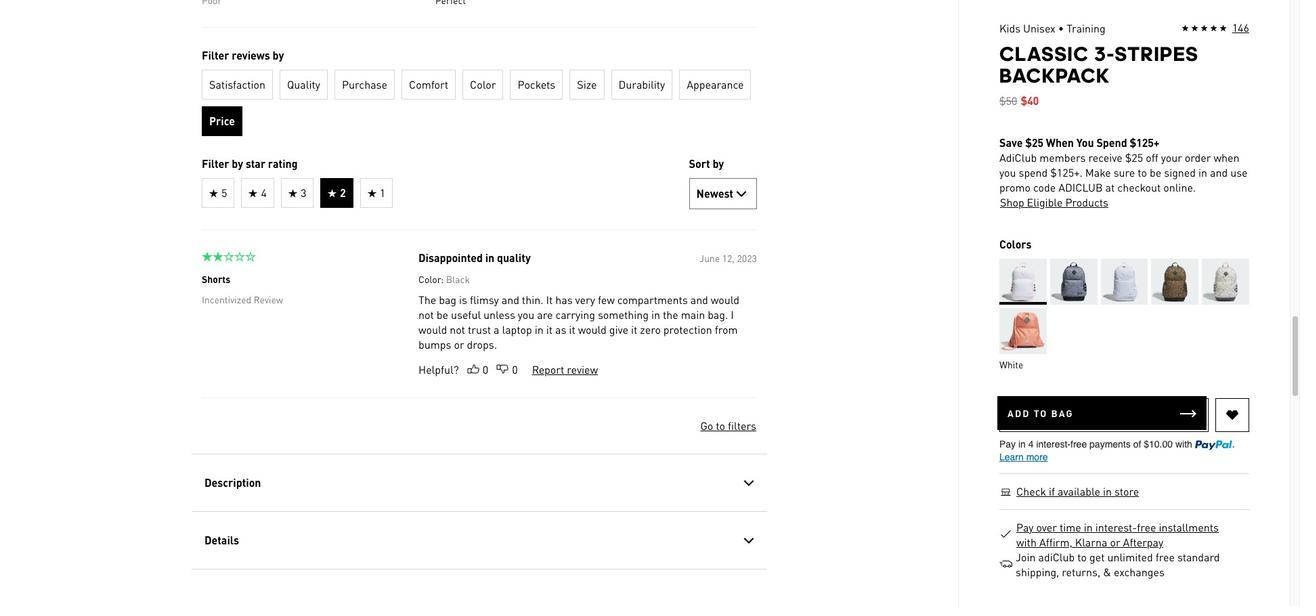 Task type: vqa. For each thing, say whether or not it's contained in the screenshot.
rightmost finish
no



Task type: describe. For each thing, give the bounding box(es) containing it.
useful
[[451, 308, 481, 322]]

flimsy
[[470, 293, 499, 307]]

i
[[731, 308, 734, 322]]

or inside pay over time in interest-free installments with affirm, klarna or afterpay
[[1111, 535, 1121, 549]]

filters
[[728, 419, 756, 433]]

shop
[[1001, 195, 1025, 209]]

check
[[1017, 484, 1047, 499]]

incentivized review
[[202, 293, 283, 306]]

add to bag button
[[998, 396, 1207, 430]]

get
[[1090, 550, 1105, 564]]

disappointed
[[418, 251, 483, 265]]

bag.
[[708, 308, 728, 322]]

color:
[[418, 273, 444, 285]]

details button
[[191, 512, 767, 569]]

0 horizontal spatial quality
[[287, 77, 320, 91]]

check if available in store
[[1017, 484, 1140, 499]]

1 horizontal spatial by
[[272, 48, 284, 62]]

price link
[[202, 106, 242, 136]]

unlimited
[[1108, 550, 1153, 564]]

1 horizontal spatial and
[[690, 293, 708, 307]]

go to filters
[[700, 419, 756, 433]]

3 link
[[281, 178, 314, 208]]

stripes
[[1115, 42, 1199, 66]]

1 vertical spatial $25
[[1126, 150, 1144, 165]]

free for unlimited
[[1156, 550, 1175, 564]]

pay over time in interest-free installments with affirm, klarna or afterpay
[[1017, 520, 1219, 549]]

store
[[1115, 484, 1140, 499]]

affirm,
[[1040, 535, 1073, 549]]

1 it from the left
[[546, 322, 552, 337]]

klarna
[[1076, 535, 1108, 549]]

at
[[1106, 180, 1115, 194]]

has
[[555, 293, 573, 307]]

product color: white image
[[1000, 259, 1047, 305]]

spend
[[1097, 135, 1128, 150]]

0 horizontal spatial would
[[418, 322, 447, 337]]

join adiclub to get unlimited free standard shipping, returns, & exchanges
[[1016, 550, 1220, 579]]

review
[[253, 293, 283, 306]]

classic
[[1000, 42, 1090, 66]]

product color: white / onix / beige image
[[1203, 259, 1250, 305]]

disappointed in quality
[[418, 251, 531, 265]]

online.
[[1164, 180, 1196, 194]]

0 horizontal spatial and
[[501, 293, 519, 307]]

available
[[1058, 484, 1101, 499]]

comfort link
[[401, 70, 456, 100]]

incentivized
[[202, 293, 251, 306]]

&
[[1104, 565, 1112, 579]]

zero
[[640, 322, 661, 337]]

afterpay
[[1124, 535, 1164, 549]]

$125+.
[[1051, 165, 1083, 180]]

1 link
[[360, 178, 393, 208]]

from
[[715, 322, 738, 337]]

0 horizontal spatial $25
[[1026, 135, 1044, 150]]

146
[[1233, 20, 1250, 35]]

june
[[699, 252, 720, 264]]

returns,
[[1062, 565, 1101, 579]]

in inside button
[[1103, 484, 1112, 499]]

adiclub
[[1059, 180, 1103, 194]]

appearance
[[687, 77, 744, 91]]

$125+
[[1130, 135, 1160, 150]]

be inside save $25 when you spend $125+ adiclub members receive $25 off your order when you spend $125+. make sure to be signed in and use promo code adiclub at checkout online. shop eligible products
[[1150, 165, 1162, 180]]

1 horizontal spatial would
[[578, 322, 607, 337]]

to inside go to filters button
[[716, 419, 725, 433]]

you
[[1077, 135, 1095, 150]]

by for filter by star rating
[[232, 156, 243, 171]]

reviews
[[232, 48, 270, 62]]

newest
[[696, 186, 733, 201]]

pay
[[1017, 520, 1034, 534]]

thin.
[[522, 293, 543, 307]]

colors
[[1000, 237, 1032, 251]]

$50
[[1000, 93, 1018, 108]]

and inside save $25 when you spend $125+ adiclub members receive $25 off your order when you spend $125+. make sure to be signed in and use promo code adiclub at checkout online. shop eligible products
[[1211, 165, 1228, 180]]

in down are
[[535, 322, 543, 337]]

price
[[209, 114, 235, 128]]

training
[[1067, 21, 1106, 35]]

0 horizontal spatial not
[[418, 308, 434, 322]]

you inside the bag is flimsy and thin. it has very few compartments and would not be useful unless you are carrying something in the main bag. i would not trust a laptop in it as it would give it zero protection from bumps or drops.
[[518, 308, 534, 322]]

promo
[[1000, 180, 1031, 194]]

2 it from the left
[[569, 322, 575, 337]]

comfort
[[409, 77, 448, 91]]

to inside the join adiclub to get unlimited free standard shipping, returns, & exchanges
[[1078, 550, 1087, 564]]

in inside pay over time in interest-free installments with affirm, klarna or afterpay
[[1084, 520, 1093, 534]]

pockets link
[[510, 70, 563, 100]]

description
[[204, 476, 261, 490]]

report review
[[532, 362, 598, 377]]

product color: pink / silver metallic image
[[1000, 308, 1047, 354]]

code
[[1034, 180, 1056, 194]]

the
[[663, 308, 678, 322]]

none field containing newest
[[689, 178, 757, 209]]

product color: grey image
[[1051, 259, 1098, 305]]

3 it from the left
[[631, 322, 637, 337]]

3-
[[1095, 42, 1115, 66]]

backpack
[[1000, 64, 1111, 87]]

146 button
[[1182, 20, 1250, 37]]

kids unisex • training
[[1000, 21, 1106, 35]]

rating
[[268, 156, 297, 171]]

report
[[532, 362, 564, 377]]

•
[[1059, 21, 1064, 35]]

free for interest-
[[1137, 520, 1157, 534]]

4
[[261, 186, 267, 200]]

or inside the bag is flimsy and thin. it has very few compartments and would not be useful unless you are carrying something in the main bag. i would not trust a laptop in it as it would give it zero protection from bumps or drops.
[[454, 337, 464, 352]]

very
[[575, 293, 595, 307]]



Task type: locate. For each thing, give the bounding box(es) containing it.
to inside save $25 when you spend $125+ adiclub members receive $25 off your order when you spend $125+. make sure to be signed in and use promo code adiclub at checkout online. shop eligible products
[[1138, 165, 1148, 180]]

by right sort
[[713, 156, 724, 171]]

laptop
[[502, 322, 532, 337]]

when
[[1046, 135, 1074, 150]]

protection
[[663, 322, 712, 337]]

make
[[1086, 165, 1111, 180]]

3
[[300, 186, 306, 200]]

checkout
[[1118, 180, 1161, 194]]

would
[[711, 293, 739, 307], [418, 322, 447, 337], [578, 322, 607, 337]]

to right go
[[716, 419, 725, 433]]

in
[[1199, 165, 1208, 180], [485, 251, 494, 265], [651, 308, 660, 322], [535, 322, 543, 337], [1103, 484, 1112, 499], [1084, 520, 1093, 534]]

not
[[418, 308, 434, 322], [450, 322, 465, 337]]

add to bag
[[1008, 407, 1074, 419]]

white
[[1000, 358, 1024, 371]]

is
[[459, 293, 467, 307]]

$40
[[1021, 93, 1039, 108]]

appearance link
[[679, 70, 751, 100]]

black
[[446, 273, 470, 285]]

0 left report
[[512, 362, 518, 377]]

2 horizontal spatial it
[[631, 322, 637, 337]]

check if available in store button
[[1016, 484, 1140, 499]]

not down the
[[418, 308, 434, 322]]

0 vertical spatial free
[[1137, 520, 1157, 534]]

by left star
[[232, 156, 243, 171]]

2 horizontal spatial by
[[713, 156, 724, 171]]

bag
[[439, 293, 456, 307]]

0 vertical spatial you
[[1000, 165, 1016, 180]]

order
[[1185, 150, 1212, 165]]

0 vertical spatial not
[[418, 308, 434, 322]]

and up 'unless'
[[501, 293, 519, 307]]

would down carrying
[[578, 322, 607, 337]]

1 horizontal spatial it
[[569, 322, 575, 337]]

to up returns,
[[1078, 550, 1087, 564]]

0 vertical spatial filter
[[202, 48, 229, 62]]

1 0 from the left
[[482, 362, 488, 377]]

shop eligible products link
[[1000, 195, 1110, 210]]

something
[[598, 308, 649, 322]]

$25 up sure
[[1126, 150, 1144, 165]]

5
[[221, 186, 227, 200]]

filter by star rating
[[202, 156, 297, 171]]

save $25 when you spend $125+ adiclub members receive $25 off your order when you spend $125+. make sure to be signed in and use promo code adiclub at checkout online. shop eligible products
[[1000, 135, 1248, 209]]

0 horizontal spatial you
[[518, 308, 534, 322]]

quality left purchase
[[287, 77, 320, 91]]

0 horizontal spatial by
[[232, 156, 243, 171]]

are
[[537, 308, 553, 322]]

0 vertical spatial to
[[1138, 165, 1148, 180]]

filter up '5' link
[[202, 156, 229, 171]]

1 vertical spatial not
[[450, 322, 465, 337]]

1 horizontal spatial 0
[[512, 362, 518, 377]]

and down when on the top right
[[1211, 165, 1228, 180]]

trust
[[468, 322, 491, 337]]

the bag is flimsy and thin. it has very few compartments and would not be useful unless you are carrying something in the main bag. i would not trust a laptop in it as it would give it zero protection from bumps or drops.
[[418, 293, 739, 352]]

sort by
[[689, 156, 724, 171]]

off
[[1146, 150, 1159, 165]]

0
[[482, 362, 488, 377], [512, 362, 518, 377]]

or left the drops.
[[454, 337, 464, 352]]

color
[[470, 77, 496, 91]]

quality link
[[279, 70, 328, 100]]

go to filters button
[[700, 419, 757, 434]]

time
[[1060, 520, 1082, 534]]

2 0 from the left
[[512, 362, 518, 377]]

bag
[[1052, 407, 1074, 419]]

signed
[[1165, 165, 1196, 180]]

durability
[[619, 77, 665, 91]]

color link
[[462, 70, 503, 100]]

as
[[555, 322, 566, 337]]

1 vertical spatial quality
[[497, 251, 531, 265]]

join
[[1016, 550, 1036, 564]]

be down off
[[1150, 165, 1162, 180]]

it right give
[[631, 322, 637, 337]]

receive
[[1089, 150, 1123, 165]]

adiclub
[[1039, 550, 1075, 564]]

dropdown image
[[733, 186, 750, 202]]

you inside save $25 when you spend $125+ adiclub members receive $25 off your order when you spend $125+. make sure to be signed in and use promo code adiclub at checkout online. shop eligible products
[[1000, 165, 1016, 180]]

report review button
[[531, 362, 599, 377]]

bumps
[[418, 337, 451, 352]]

star
[[246, 156, 265, 171]]

1 vertical spatial filter
[[202, 156, 229, 171]]

would up i
[[711, 293, 739, 307]]

2 filter from the top
[[202, 156, 229, 171]]

add
[[1008, 407, 1031, 419]]

size link
[[570, 70, 604, 100]]

0 vertical spatial be
[[1150, 165, 1162, 180]]

1 vertical spatial be
[[436, 308, 448, 322]]

would up bumps
[[418, 322, 447, 337]]

pay over time in interest-free installments with affirm, klarna or afterpay link
[[1016, 520, 1241, 550]]

None field
[[689, 178, 757, 209]]

product color: medium brown / black / pulse lime s22 image
[[1152, 259, 1199, 305]]

0 vertical spatial $25
[[1026, 135, 1044, 150]]

1 horizontal spatial quality
[[497, 251, 531, 265]]

$25 up adiclub
[[1026, 135, 1044, 150]]

adiclub
[[1000, 150, 1037, 165]]

0 horizontal spatial or
[[454, 337, 464, 352]]

in inside save $25 when you spend $125+ adiclub members receive $25 off your order when you spend $125+. make sure to be signed in and use promo code adiclub at checkout online. shop eligible products
[[1199, 165, 1208, 180]]

1 horizontal spatial or
[[1111, 535, 1121, 549]]

filter reviews by
[[202, 48, 284, 62]]

by for sort by
[[713, 156, 724, 171]]

2 horizontal spatial would
[[711, 293, 739, 307]]

quality
[[287, 77, 320, 91], [497, 251, 531, 265]]

you down thin.
[[518, 308, 534, 322]]

use
[[1231, 165, 1248, 180]]

not down useful
[[450, 322, 465, 337]]

0 horizontal spatial it
[[546, 322, 552, 337]]

filter for filter by star rating
[[202, 156, 229, 171]]

0 vertical spatial quality
[[287, 77, 320, 91]]

0 horizontal spatial be
[[436, 308, 448, 322]]

color: black
[[418, 273, 470, 285]]

it right as
[[569, 322, 575, 337]]

free inside the join adiclub to get unlimited free standard shipping, returns, & exchanges
[[1156, 550, 1175, 564]]

eligible
[[1027, 195, 1063, 209]]

members
[[1040, 150, 1086, 165]]

shipping,
[[1016, 565, 1060, 579]]

1 vertical spatial free
[[1156, 550, 1175, 564]]

2 vertical spatial to
[[1078, 550, 1087, 564]]

few
[[598, 293, 615, 307]]

classic 3-stripes backpack $50 $40
[[1000, 42, 1199, 108]]

compartments
[[617, 293, 688, 307]]

1 horizontal spatial you
[[1000, 165, 1016, 180]]

1 horizontal spatial $25
[[1126, 150, 1144, 165]]

you
[[1000, 165, 1016, 180], [518, 308, 534, 322]]

1 horizontal spatial be
[[1150, 165, 1162, 180]]

in left the the
[[651, 308, 660, 322]]

2
[[340, 186, 346, 200]]

size
[[577, 77, 597, 91]]

free inside pay over time in interest-free installments with affirm, klarna or afterpay
[[1137, 520, 1157, 534]]

durability link
[[611, 70, 673, 100]]

5 link
[[202, 178, 234, 208]]

2 horizontal spatial to
[[1138, 165, 1148, 180]]

kids
[[1000, 21, 1021, 35]]

free down afterpay
[[1156, 550, 1175, 564]]

by right reviews
[[272, 48, 284, 62]]

drops.
[[467, 337, 497, 352]]

product color: light grey image
[[1101, 259, 1148, 305]]

to up checkout
[[1138, 165, 1148, 180]]

sort
[[689, 156, 710, 171]]

with
[[1017, 535, 1037, 549]]

free up afterpay
[[1137, 520, 1157, 534]]

filter left reviews
[[202, 48, 229, 62]]

1 vertical spatial to
[[716, 419, 725, 433]]

to
[[1034, 407, 1048, 419]]

1
[[380, 186, 385, 200]]

in down order
[[1199, 165, 1208, 180]]

shorts
[[202, 273, 230, 285]]

quality up thin.
[[497, 251, 531, 265]]

when
[[1214, 150, 1240, 165]]

you up promo
[[1000, 165, 1016, 180]]

1 vertical spatial or
[[1111, 535, 1121, 549]]

satisfaction link
[[202, 70, 273, 100]]

description button
[[191, 455, 767, 511]]

pockets
[[518, 77, 555, 91]]

or down interest-
[[1111, 535, 1121, 549]]

1 vertical spatial you
[[518, 308, 534, 322]]

1 horizontal spatial to
[[1078, 550, 1087, 564]]

in left 'store' at bottom
[[1103, 484, 1112, 499]]

and up main
[[690, 293, 708, 307]]

be down bag
[[436, 308, 448, 322]]

0 vertical spatial or
[[454, 337, 464, 352]]

it left as
[[546, 322, 552, 337]]

carrying
[[555, 308, 595, 322]]

in right disappointed on the left of page
[[485, 251, 494, 265]]

2 horizontal spatial and
[[1211, 165, 1228, 180]]

give
[[609, 322, 628, 337]]

0 down the drops.
[[482, 362, 488, 377]]

save
[[1000, 135, 1023, 150]]

satisfaction
[[209, 77, 265, 91]]

0 horizontal spatial 0
[[482, 362, 488, 377]]

in up klarna
[[1084, 520, 1093, 534]]

0 horizontal spatial to
[[716, 419, 725, 433]]

filter for filter reviews by
[[202, 48, 229, 62]]

1 horizontal spatial not
[[450, 322, 465, 337]]

be inside the bag is flimsy and thin. it has very few compartments and would not be useful unless you are carrying something in the main bag. i would not trust a laptop in it as it would give it zero protection from bumps or drops.
[[436, 308, 448, 322]]

4 link
[[241, 178, 274, 208]]

1 filter from the top
[[202, 48, 229, 62]]



